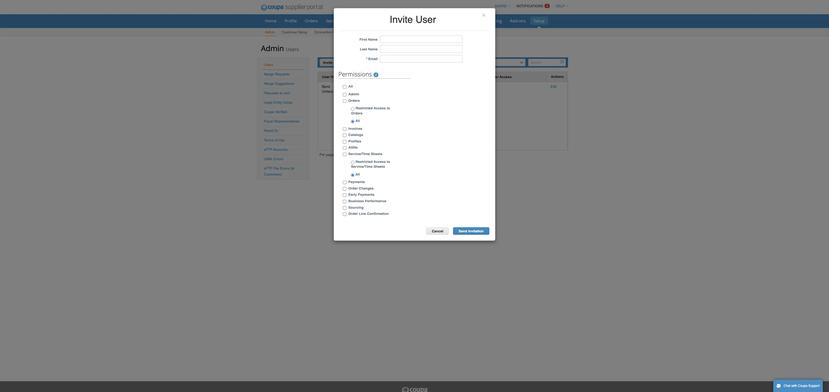 Task type: locate. For each thing, give the bounding box(es) containing it.
to for restricted access to service/time sheets
[[387, 160, 390, 164]]

invite user up user name
[[324, 61, 341, 65]]

Last Name text field
[[380, 45, 463, 53]]

payments up order changes
[[349, 180, 365, 184]]

1 vertical spatial performance
[[365, 199, 387, 203]]

merge
[[264, 72, 274, 76], [264, 82, 274, 86]]

2 vertical spatial requests
[[264, 91, 279, 95]]

remit-to
[[264, 129, 278, 133]]

merge suggestions link
[[264, 82, 294, 86]]

1 merge from the top
[[264, 72, 274, 76]]

None checkbox
[[343, 93, 347, 97], [343, 99, 347, 103], [343, 187, 347, 191], [343, 93, 347, 97], [343, 99, 347, 103], [343, 187, 347, 191]]

performance
[[453, 18, 478, 23], [365, 199, 387, 203]]

first name
[[360, 38, 378, 42]]

0 vertical spatial merge
[[264, 72, 274, 76]]

invite
[[390, 14, 413, 25], [324, 61, 333, 65]]

restricted inside restricted access to service/time sheets
[[356, 160, 373, 164]]

1 vertical spatial invite user
[[324, 61, 341, 65]]

(to
[[291, 167, 295, 171]]

invoices left catalogs link
[[388, 18, 403, 23]]

0 vertical spatial coupa
[[264, 110, 275, 114]]

1 vertical spatial all
[[355, 119, 360, 123]]

users down the customer setup link
[[286, 46, 299, 53]]

2 vertical spatial user
[[322, 75, 330, 79]]

per
[[320, 153, 325, 157]]

last
[[360, 47, 368, 51]]

merge down users link at the top left
[[264, 72, 274, 76]]

0 vertical spatial restricted
[[356, 106, 373, 110]]

email
[[369, 57, 378, 61], [349, 75, 359, 79]]

business
[[436, 18, 452, 23], [349, 199, 364, 203]]

0 vertical spatial payments
[[349, 180, 365, 184]]

1 horizontal spatial email
[[369, 57, 378, 61]]

access for restricted access to service/time sheets
[[374, 160, 386, 164]]

1 vertical spatial business
[[349, 199, 364, 203]]

0 horizontal spatial coupa
[[264, 110, 275, 114]]

catalogs up profiles
[[349, 133, 364, 137]]

0 vertical spatial user
[[416, 14, 436, 25]]

user up "first name" text field
[[416, 14, 436, 25]]

1 horizontal spatial invoices
[[388, 18, 403, 23]]

0 vertical spatial business performance
[[436, 18, 478, 23]]

None radio
[[351, 120, 355, 124], [351, 174, 355, 177], [351, 120, 355, 124], [351, 174, 355, 177]]

invoices
[[388, 18, 403, 23], [349, 127, 363, 131]]

name inside button
[[331, 75, 341, 79]]

performance up confirmation
[[365, 199, 387, 203]]

restricted
[[356, 106, 373, 110], [356, 160, 373, 164]]

0 vertical spatial order
[[349, 187, 358, 191]]

requests down service/time sheets "link"
[[333, 30, 348, 34]]

0 horizontal spatial coupa supplier portal image
[[257, 1, 327, 14]]

service/time sheets inside service/time sheets "link"
[[326, 18, 364, 23]]

0 vertical spatial performance
[[453, 18, 478, 23]]

restricted inside "restricted access to orders"
[[356, 106, 373, 110]]

2 order from the top
[[349, 212, 358, 216]]

1 horizontal spatial performance
[[453, 18, 478, 23]]

1 horizontal spatial coupa supplier portal image
[[401, 387, 428, 393]]

catalogs up "first name" text field
[[412, 18, 428, 23]]

sheets up restricted access to service/time sheets
[[371, 152, 383, 156]]

service/time inside "link"
[[326, 18, 351, 23]]

performance left × button
[[453, 18, 478, 23]]

1 vertical spatial order
[[349, 212, 358, 216]]

1 vertical spatial requests
[[275, 72, 290, 76]]

2 merge from the top
[[264, 82, 274, 86]]

name for user name
[[331, 75, 341, 79]]

0 vertical spatial service/time
[[326, 18, 351, 23]]

sourcing right '×'
[[486, 18, 502, 23]]

setup down join
[[284, 101, 293, 105]]

admin down admin link
[[261, 43, 284, 53]]

sftp for sftp file errors (to customers)
[[264, 167, 273, 171]]

name right first
[[368, 38, 378, 42]]

1 horizontal spatial catalogs
[[412, 18, 428, 23]]

setup down orders link at the top
[[298, 30, 308, 34]]

0 vertical spatial customer
[[282, 30, 297, 34]]

email up sicritbjordd@gmail.com
[[349, 75, 359, 79]]

|
[[348, 153, 349, 157]]

restricted down sicritbjordd@gmail.com
[[356, 106, 373, 110]]

2 horizontal spatial setup
[[534, 18, 545, 23]]

user
[[416, 14, 436, 25], [334, 61, 341, 65], [322, 75, 330, 79]]

0 vertical spatial sheets
[[352, 18, 364, 23]]

errors
[[274, 157, 284, 161], [280, 167, 290, 171]]

0 vertical spatial sftp
[[264, 148, 273, 152]]

coupa right "with"
[[799, 384, 808, 388]]

coupa up "fiscal"
[[264, 110, 275, 114]]

2 restricted from the top
[[356, 160, 373, 164]]

0 vertical spatial requests
[[333, 30, 348, 34]]

0 horizontal spatial user
[[322, 75, 330, 79]]

0 vertical spatial invite user
[[390, 14, 436, 25]]

changes
[[359, 187, 374, 191]]

name right last
[[368, 47, 378, 51]]

customer inside button
[[483, 75, 499, 79]]

0 vertical spatial users
[[286, 46, 299, 53]]

1 vertical spatial sftp
[[264, 167, 273, 171]]

fiscal representatives link
[[264, 119, 300, 123]]

restricted access to orders
[[351, 106, 390, 115]]

navigation
[[320, 153, 356, 159]]

0 vertical spatial sourcing
[[486, 18, 502, 23]]

1 horizontal spatial sourcing
[[486, 18, 502, 23]]

0 horizontal spatial setup
[[284, 101, 293, 105]]

sourcing up line
[[349, 206, 364, 210]]

access inside "restricted access to orders"
[[374, 106, 386, 110]]

admin down 'sicritbjordd@gmail.com' link
[[349, 92, 360, 96]]

2 vertical spatial orders
[[351, 111, 363, 115]]

orders
[[305, 18, 318, 23], [349, 99, 360, 103], [351, 111, 363, 115]]

access
[[500, 75, 512, 79], [374, 106, 386, 110], [374, 160, 386, 164]]

0 vertical spatial invite
[[390, 14, 413, 25]]

join
[[284, 91, 290, 95]]

0 horizontal spatial users
[[264, 63, 273, 67]]

1 vertical spatial email
[[349, 75, 359, 79]]

invoices up profiles
[[349, 127, 363, 131]]

sftp accounts
[[264, 148, 288, 152]]

name up bjord umlaut at top left
[[331, 75, 341, 79]]

requests up suggestions at the left top
[[275, 72, 290, 76]]

1 vertical spatial coupa supplier portal image
[[401, 387, 428, 393]]

to inside "restricted access to orders"
[[387, 106, 390, 110]]

asns
[[349, 146, 358, 150]]

0 horizontal spatial business
[[349, 199, 364, 203]]

setup right the 'ons'
[[534, 18, 545, 23]]

1 horizontal spatial business performance
[[436, 18, 478, 23]]

access inside restricted access to service/time sheets
[[374, 160, 386, 164]]

all for restricted access to service/time sheets
[[355, 172, 360, 177]]

service/time sheets
[[326, 18, 364, 23], [349, 152, 383, 156]]

sheets up changes
[[374, 165, 385, 169]]

sftp up customers)
[[264, 167, 273, 171]]

merge suggestions
[[264, 82, 294, 86]]

1 vertical spatial business performance
[[349, 199, 387, 203]]

remit-to link
[[264, 129, 278, 133]]

sftp
[[264, 148, 273, 152], [264, 167, 273, 171]]

last name
[[360, 47, 378, 51]]

errors left the (to
[[280, 167, 290, 171]]

early
[[349, 193, 357, 197]]

10 button
[[342, 153, 348, 158]]

10
[[343, 153, 347, 157]]

user up bjord
[[322, 75, 330, 79]]

coupa inside button
[[799, 384, 808, 388]]

1 horizontal spatial business
[[436, 18, 452, 23]]

admin
[[265, 30, 275, 34], [261, 43, 284, 53], [349, 92, 360, 96]]

name
[[368, 38, 378, 42], [368, 47, 378, 51], [331, 75, 341, 79]]

service/time down asns
[[349, 152, 370, 156]]

0 vertical spatial email
[[369, 57, 378, 61]]

0 horizontal spatial invoices
[[349, 127, 363, 131]]

order left line
[[349, 212, 358, 216]]

1 sftp from the top
[[264, 148, 273, 152]]

sheets up first
[[352, 18, 364, 23]]

user up user name
[[334, 61, 341, 65]]

order line confirmation
[[349, 212, 389, 216]]

0 vertical spatial admin
[[265, 30, 275, 34]]

service/time
[[326, 18, 351, 23], [349, 152, 370, 156], [351, 165, 373, 169]]

invite user
[[390, 14, 436, 25], [324, 61, 341, 65]]

edit link
[[551, 85, 557, 89]]

1 vertical spatial customer
[[483, 75, 499, 79]]

2 vertical spatial to
[[387, 160, 390, 164]]

service/time sheets up the connection requests
[[326, 18, 364, 23]]

ons
[[519, 18, 526, 23]]

merge for merge suggestions
[[264, 82, 274, 86]]

0 horizontal spatial performance
[[365, 199, 387, 203]]

2 vertical spatial sheets
[[374, 165, 385, 169]]

service/time sheets up restricted access to service/time sheets
[[349, 152, 383, 156]]

business right catalogs link
[[436, 18, 452, 23]]

service/time up the connection requests
[[326, 18, 351, 23]]

payments down changes
[[358, 193, 375, 197]]

connection requests link
[[314, 29, 348, 36]]

None text field
[[380, 55, 463, 63]]

0 vertical spatial errors
[[274, 157, 284, 161]]

1 horizontal spatial users
[[286, 46, 299, 53]]

1 vertical spatial merge
[[264, 82, 274, 86]]

0 horizontal spatial invite
[[324, 61, 333, 65]]

business performance
[[436, 18, 478, 23], [349, 199, 387, 203]]

invite user up "first name" text field
[[390, 14, 436, 25]]

restricted down 15 button
[[356, 160, 373, 164]]

all down email button
[[349, 85, 353, 89]]

0 vertical spatial name
[[368, 38, 378, 42]]

1 horizontal spatial user
[[334, 61, 341, 65]]

10 | 15
[[343, 153, 355, 157]]

* email
[[366, 57, 378, 61]]

search image
[[560, 60, 565, 65]]

1 vertical spatial admin
[[261, 43, 284, 53]]

email right '*'
[[369, 57, 378, 61]]

requests up legal at the left of the page
[[264, 91, 279, 95]]

sheets
[[352, 18, 364, 23], [371, 152, 383, 156], [374, 165, 385, 169]]

1 horizontal spatial coupa
[[799, 384, 808, 388]]

1 vertical spatial coupa
[[799, 384, 808, 388]]

sftp up cxml
[[264, 148, 273, 152]]

merge down the merge requests
[[264, 82, 274, 86]]

restricted access to service/time sheets
[[351, 160, 390, 169]]

errors down accounts
[[274, 157, 284, 161]]

1 vertical spatial to
[[387, 106, 390, 110]]

First Name text field
[[380, 36, 463, 43]]

2 vertical spatial access
[[374, 160, 386, 164]]

1 horizontal spatial customer
[[483, 75, 499, 79]]

2 sftp from the top
[[264, 167, 273, 171]]

1 order from the top
[[349, 187, 358, 191]]

0 horizontal spatial customer
[[282, 30, 297, 34]]

admin down home link
[[265, 30, 275, 34]]

0 horizontal spatial sourcing
[[349, 206, 364, 210]]

order up early
[[349, 187, 358, 191]]

2 vertical spatial all
[[355, 172, 360, 177]]

1 horizontal spatial setup
[[298, 30, 308, 34]]

all up order changes
[[355, 172, 360, 177]]

2 vertical spatial setup
[[284, 101, 293, 105]]

2 vertical spatial name
[[331, 75, 341, 79]]

2 vertical spatial service/time
[[351, 165, 373, 169]]

coupa verified link
[[264, 110, 287, 114]]

to inside restricted access to service/time sheets
[[387, 160, 390, 164]]

all for restricted access to orders
[[355, 119, 360, 123]]

name for last name
[[368, 47, 378, 51]]

sourcing link
[[483, 17, 506, 25]]

0 vertical spatial access
[[500, 75, 512, 79]]

permissions
[[339, 70, 374, 79]]

order for order line confirmation
[[349, 212, 358, 216]]

name for first name
[[368, 38, 378, 42]]

file
[[274, 167, 279, 171]]

None radio
[[351, 107, 355, 111], [351, 161, 355, 164], [351, 107, 355, 111], [351, 161, 355, 164]]

catalogs link
[[408, 17, 431, 25]]

access inside button
[[500, 75, 512, 79]]

chat with coupa support button
[[774, 380, 824, 393]]

0 vertical spatial coupa supplier portal image
[[257, 1, 327, 14]]

profile
[[285, 18, 297, 23]]

None checkbox
[[343, 85, 347, 89], [343, 127, 347, 131], [343, 134, 347, 137], [343, 140, 347, 144], [343, 147, 347, 150], [343, 153, 347, 156], [343, 181, 347, 185], [343, 194, 347, 197], [343, 200, 347, 204], [343, 206, 347, 210], [343, 213, 347, 216], [343, 85, 347, 89], [343, 127, 347, 131], [343, 134, 347, 137], [343, 140, 347, 144], [343, 147, 347, 150], [343, 153, 347, 156], [343, 181, 347, 185], [343, 194, 347, 197], [343, 200, 347, 204], [343, 206, 347, 210], [343, 213, 347, 216]]

0 vertical spatial to
[[280, 91, 283, 95]]

to
[[280, 91, 283, 95], [387, 106, 390, 110], [387, 160, 390, 164]]

business down early
[[349, 199, 364, 203]]

coupa supplier portal image
[[257, 1, 327, 14], [401, 387, 428, 393]]

1 vertical spatial payments
[[358, 193, 375, 197]]

sftp inside the sftp file errors (to customers)
[[264, 167, 273, 171]]

1 vertical spatial user
[[334, 61, 341, 65]]

requests
[[333, 30, 348, 34], [275, 72, 290, 76], [264, 91, 279, 95]]

all down "restricted access to orders"
[[355, 119, 360, 123]]

users up the merge requests
[[264, 63, 273, 67]]

1 vertical spatial restricted
[[356, 160, 373, 164]]

1 restricted from the top
[[356, 106, 373, 110]]

customers)
[[264, 173, 282, 177]]

customer access button
[[483, 74, 512, 80]]

1 vertical spatial errors
[[280, 167, 290, 171]]

use
[[279, 138, 285, 142]]

all
[[349, 85, 353, 89], [355, 119, 360, 123], [355, 172, 360, 177]]

0 vertical spatial service/time sheets
[[326, 18, 364, 23]]

service/time down 15 button
[[351, 165, 373, 169]]

access for customer access
[[500, 75, 512, 79]]



Task type: vqa. For each thing, say whether or not it's contained in the screenshot.
Order Changes
yes



Task type: describe. For each thing, give the bounding box(es) containing it.
sftp file errors (to customers) link
[[264, 167, 295, 177]]

user inside invite user link
[[334, 61, 341, 65]]

merge for merge requests
[[264, 72, 274, 76]]

merge requests link
[[264, 72, 290, 76]]

add-
[[511, 18, 519, 23]]

0 horizontal spatial catalogs
[[349, 133, 364, 137]]

requests for merge requests
[[275, 72, 290, 76]]

business performance link
[[432, 17, 481, 25]]

setup link
[[531, 17, 549, 25]]

umlaut
[[322, 90, 333, 94]]

sicritbjordd@gmail.com
[[349, 85, 386, 89]]

customer setup
[[282, 30, 308, 34]]

1 vertical spatial invite
[[324, 61, 333, 65]]

user name
[[322, 75, 341, 79]]

user inside user name button
[[322, 75, 330, 79]]

requests to join
[[264, 91, 290, 95]]

user name button
[[322, 74, 341, 80]]

customer for customer setup
[[282, 30, 297, 34]]

1 vertical spatial sourcing
[[349, 206, 364, 210]]

requests to join link
[[264, 91, 290, 95]]

customer access
[[483, 75, 512, 79]]

cxml
[[264, 157, 273, 161]]

navigation containing per page
[[320, 153, 356, 159]]

home
[[265, 18, 277, 23]]

0 vertical spatial catalogs
[[412, 18, 428, 23]]

bjord umlaut
[[322, 85, 333, 94]]

remit-
[[264, 129, 275, 133]]

customer setup link
[[282, 29, 308, 36]]

connection requests
[[315, 30, 348, 34]]

errors inside the sftp file errors (to customers)
[[280, 167, 290, 171]]

fiscal representatives
[[264, 119, 300, 123]]

admin users
[[261, 43, 299, 53]]

representatives
[[274, 119, 300, 123]]

access for restricted access to orders
[[374, 106, 386, 110]]

page
[[326, 153, 334, 157]]

1 horizontal spatial invite
[[390, 14, 413, 25]]

0 vertical spatial invoices
[[388, 18, 403, 23]]

send
[[459, 229, 468, 233]]

1 vertical spatial users
[[264, 63, 273, 67]]

legal entity setup
[[264, 101, 293, 105]]

of
[[275, 138, 278, 142]]

sicritbjordd@gmail.com link
[[349, 85, 386, 89]]

terms
[[264, 138, 274, 142]]

add-ons
[[511, 18, 526, 23]]

0 horizontal spatial invite user
[[324, 61, 341, 65]]

1 vertical spatial orders
[[349, 99, 360, 103]]

*
[[366, 57, 368, 61]]

order for order changes
[[349, 187, 358, 191]]

sheets inside "link"
[[352, 18, 364, 23]]

0 vertical spatial business
[[436, 18, 452, 23]]

0 horizontal spatial email
[[349, 75, 359, 79]]

1 vertical spatial invoices
[[349, 127, 363, 131]]

0 horizontal spatial business performance
[[349, 199, 387, 203]]

1 vertical spatial setup
[[298, 30, 308, 34]]

cxml errors link
[[264, 157, 284, 161]]

terms of use
[[264, 138, 285, 142]]

sftp file errors (to customers)
[[264, 167, 295, 177]]

home link
[[262, 17, 280, 25]]

to for restricted access to orders
[[387, 106, 390, 110]]

×
[[483, 12, 486, 18]]

orders link
[[302, 17, 322, 25]]

service/time inside restricted access to service/time sheets
[[351, 165, 373, 169]]

cxml errors
[[264, 157, 284, 161]]

legal entity setup link
[[264, 101, 293, 105]]

1 vertical spatial sheets
[[371, 152, 383, 156]]

merge requests
[[264, 72, 290, 76]]

sftp for sftp accounts
[[264, 148, 273, 152]]

profiles
[[349, 139, 362, 143]]

bjord
[[322, 85, 330, 89]]

order changes
[[349, 187, 374, 191]]

info image
[[374, 73, 379, 77]]

status
[[394, 75, 405, 79]]

chat with coupa support
[[784, 384, 821, 388]]

× button
[[483, 12, 486, 18]]

1 vertical spatial service/time sheets
[[349, 152, 383, 156]]

invite user link
[[320, 59, 345, 66]]

entity
[[274, 101, 283, 105]]

users link
[[264, 63, 273, 67]]

terms of use link
[[264, 138, 285, 142]]

coupa verified
[[264, 110, 287, 114]]

cancel button
[[427, 227, 449, 235]]

to
[[275, 129, 278, 133]]

send invitation button
[[453, 227, 490, 235]]

first
[[360, 38, 367, 42]]

2 horizontal spatial user
[[416, 14, 436, 25]]

chat
[[784, 384, 791, 388]]

connection
[[315, 30, 332, 34]]

confirmation
[[367, 212, 389, 216]]

users inside admin users
[[286, 46, 299, 53]]

sheets inside restricted access to service/time sheets
[[374, 165, 385, 169]]

status button
[[394, 74, 405, 80]]

0 vertical spatial setup
[[534, 18, 545, 23]]

cancel
[[432, 229, 444, 233]]

per page
[[320, 153, 334, 157]]

Search text field
[[529, 59, 566, 66]]

0 vertical spatial all
[[349, 85, 353, 89]]

orders inside "restricted access to orders"
[[351, 111, 363, 115]]

send invitation
[[459, 229, 484, 233]]

15 button
[[349, 153, 356, 158]]

edit
[[551, 85, 557, 89]]

restricted for orders
[[356, 106, 373, 110]]

2 vertical spatial admin
[[349, 92, 360, 96]]

sftp accounts link
[[264, 148, 288, 152]]

suggestions
[[275, 82, 294, 86]]

with
[[792, 384, 798, 388]]

fiscal
[[264, 119, 273, 123]]

0 vertical spatial orders
[[305, 18, 318, 23]]

profile link
[[281, 17, 301, 25]]

requests for connection requests
[[333, 30, 348, 34]]

email button
[[349, 74, 359, 80]]

1 horizontal spatial invite user
[[390, 14, 436, 25]]

customer for customer access
[[483, 75, 499, 79]]

legal
[[264, 101, 273, 105]]

admin link
[[265, 29, 276, 36]]

verified
[[276, 110, 287, 114]]

service/time sheets link
[[323, 17, 368, 25]]

add-ons link
[[507, 17, 530, 25]]

invitation
[[469, 229, 484, 233]]

line
[[359, 212, 366, 216]]

accounts
[[273, 148, 288, 152]]

1 vertical spatial service/time
[[349, 152, 370, 156]]

support
[[809, 384, 821, 388]]

invoices link
[[385, 17, 407, 25]]

restricted for service/time
[[356, 160, 373, 164]]



